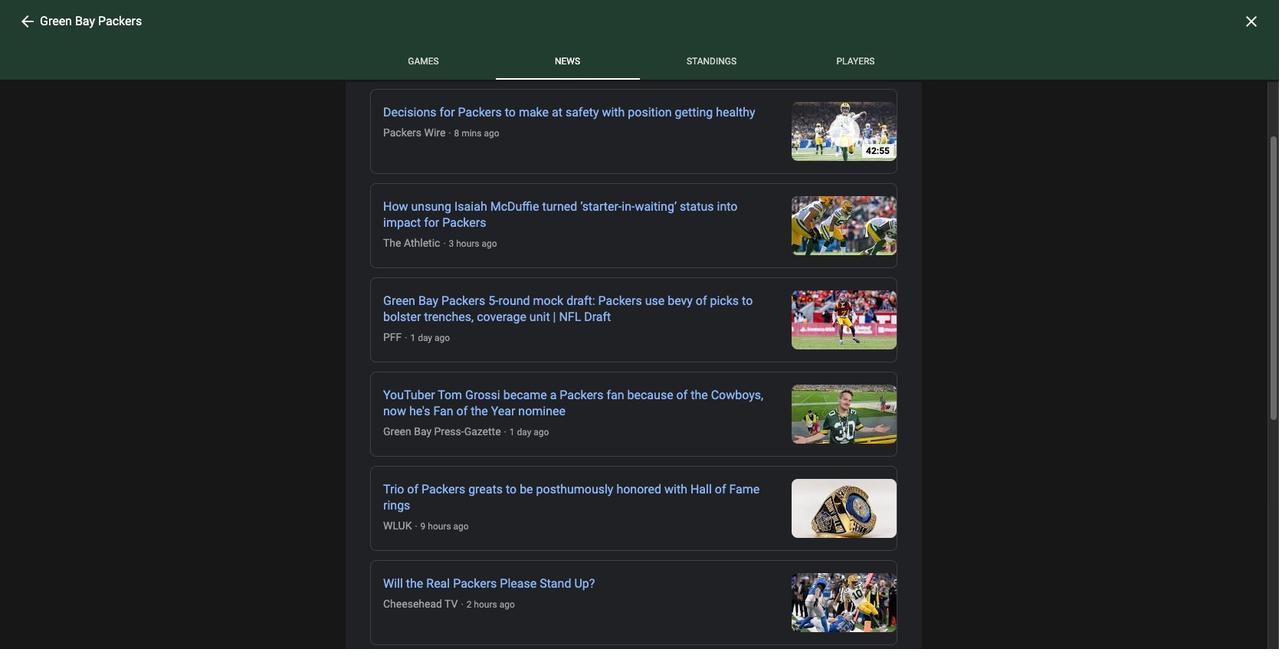 Task type: locate. For each thing, give the bounding box(es) containing it.
0 vertical spatial packers.com
[[432, 151, 520, 170]]

tab list
[[351, 43, 928, 80]]

1 vertical spatial packers.com
[[782, 364, 844, 376]]

location : green bay, wi
[[745, 538, 858, 550]]

1 horizontal spatial latest
[[434, 394, 461, 406]]

football
[[745, 327, 784, 340], [903, 433, 942, 445], [884, 450, 922, 462]]

heading
[[519, 621, 660, 649]]

the down american
[[962, 416, 980, 428]]

mock
[[533, 294, 564, 308]]

the inside how unsung isaiah mcduffie turned 'starter-in-waiting' status into impact  for packers the athletic · 3 hours ago
[[383, 237, 401, 249]]

national
[[860, 433, 900, 445], [841, 450, 881, 462]]

youtuber
[[383, 388, 435, 402]]

0 horizontal spatial a
[[550, 388, 557, 402]]

ago inside 'green bay packers 5-round mock draft: packers use bevy of picks to bolster  trenches, coverage unit | nfl draft pff · 1 day ago'
[[435, 332, 450, 343]]

green bay packers 5-round mock draft: packers use bevy of picks to bolster  trenches, coverage unit | nfl draft heading
[[383, 294, 767, 325]]

green inside green bay packers football team
[[745, 294, 806, 322]]

the
[[476, 175, 491, 187], [691, 388, 708, 402], [417, 394, 432, 406], [471, 404, 488, 418], [842, 433, 857, 445], [823, 450, 838, 462], [406, 576, 423, 591]]

with inside trio of packers greats to be posthumously honored with hall of fame rings wluk · 9 hours ago
[[665, 482, 688, 497]]

brian
[[834, 605, 859, 617]]

general manager : brian gutekunst
[[745, 605, 910, 617]]

to right picks at top
[[742, 294, 753, 308]]

: left 2011,
[[841, 493, 844, 506]]

team inside green bay packers football team
[[787, 327, 811, 340]]

the inside home: the official source of the latest packers headlines, news, videos, photos, tickets, rosters, stats, schedule, ...
[[476, 175, 491, 187]]

professional
[[884, 399, 943, 411]]

bay
[[75, 14, 95, 28], [330, 151, 355, 170], [221, 241, 238, 254], [382, 241, 400, 254], [221, 292, 238, 304], [418, 294, 439, 308], [811, 294, 846, 322], [221, 343, 238, 355], [221, 394, 238, 406], [797, 399, 814, 411], [414, 425, 432, 437], [392, 603, 407, 614]]

1 vertical spatial in
[[831, 433, 840, 445]]

42:55
[[866, 146, 890, 156]]

will the real packers please stand up? heading
[[383, 576, 767, 592]]

club
[[788, 450, 808, 462]]

2 vertical spatial to
[[506, 482, 517, 497]]

... right preseason
[[496, 241, 504, 254]]

preseason
[[443, 241, 493, 254]]

latest right he's
[[434, 394, 461, 406]]

hours right the "3"
[[456, 238, 480, 249]]

2 horizontal spatial |
[[553, 310, 556, 324]]

0 vertical spatial |
[[279, 151, 283, 170]]

ago right mins
[[484, 128, 499, 139]]

of up isaiah
[[463, 175, 473, 187]]

'starter-
[[580, 199, 622, 214]]

1 horizontal spatial official
[[394, 175, 426, 187]]

packers.com down mins
[[432, 151, 520, 170]]

list item
[[175, 499, 332, 649]]

2 vertical spatial |
[[386, 641, 389, 649]]

1 horizontal spatial green bay packers
[[365, 603, 442, 614]]

1 vertical spatial |
[[553, 310, 556, 324]]

30,
[[420, 641, 436, 649]]

1 horizontal spatial in
[[844, 416, 852, 428]]

the up football
[[745, 399, 763, 411]]

0 vertical spatial in
[[844, 416, 852, 428]]

0 vertical spatial nfl
[[559, 310, 581, 324]]

0 vertical spatial to
[[505, 105, 516, 120]]

packers.com down packers.com »
[[266, 468, 364, 490]]

· inside youtuber tom grossi became a packers fan because of the cowboys, now he's  fan of the year nominee green bay press-gazette · 1 day ago
[[504, 427, 507, 437]]

1 vertical spatial day
[[517, 427, 532, 437]]

0 vertical spatial injury
[[282, 292, 308, 304]]

with left hall
[[665, 482, 688, 497]]

green bay packers 5-round mock draft: packers use bevy of picks to bolster  trenches, coverage unit | nfl draft pff · 1 day ago
[[383, 294, 753, 343]]

packers home | green bay packers – packers.com
[[175, 151, 520, 170]]

0 horizontal spatial injury
[[282, 292, 308, 304]]

results
[[216, 420, 249, 432]]

to left "be"
[[506, 482, 517, 497]]

| right 'home'
[[279, 151, 283, 170]]

2 horizontal spatial a
[[996, 433, 1002, 445]]

0 horizontal spatial day
[[418, 332, 432, 343]]

head coach : matt lafleur
[[745, 516, 868, 528]]

injury inside packers-chiefs injury report | nov. 30, 2023
[[432, 622, 462, 637]]

1 horizontal spatial |
[[386, 641, 389, 649]]

1 down "year"
[[510, 427, 515, 437]]

· left the 8
[[449, 128, 451, 139]]

0 vertical spatial with
[[602, 105, 625, 120]]

1 horizontal spatial packers.com
[[432, 151, 520, 170]]

packers
[[40, 14, 84, 28], [98, 14, 142, 28], [458, 105, 502, 120], [383, 126, 422, 139], [175, 151, 230, 170], [359, 151, 414, 170], [523, 175, 561, 187], [442, 215, 486, 230], [241, 241, 279, 254], [402, 241, 441, 254], [241, 292, 279, 304], [442, 294, 485, 308], [598, 294, 642, 308], [851, 294, 927, 322], [241, 343, 279, 355], [397, 343, 435, 355], [560, 388, 604, 402], [241, 394, 279, 406], [817, 399, 855, 411], [745, 433, 784, 445], [422, 482, 465, 497], [453, 576, 497, 591], [409, 603, 442, 614]]

the left cowboys,
[[691, 388, 708, 402]]

of inside 'green bay packers 5-round mock draft: packers use bevy of picks to bolster  trenches, coverage unit | nfl draft pff · 1 day ago'
[[696, 294, 707, 308]]

1 horizontal spatial source
[[428, 175, 461, 187]]

1 vertical spatial nfl
[[745, 493, 765, 506]]

of right bevy
[[696, 294, 707, 308]]

report down packers-
[[347, 641, 383, 649]]

1 vertical spatial green bay packers
[[365, 603, 442, 614]]

matt lafleur link
[[808, 516, 868, 528]]

0 horizontal spatial bay,
[[824, 538, 843, 550]]

bay inside packers-chiefs injury report | nov. 30, 2023 list
[[392, 603, 407, 614]]

news:
[[282, 394, 311, 406]]

|
[[279, 151, 283, 170], [553, 310, 556, 324], [386, 641, 389, 649]]

1 horizontal spatial with
[[665, 482, 688, 497]]

1 vertical spatial to
[[742, 294, 753, 308]]

· left 2
[[461, 599, 464, 610]]

2 vertical spatial latest
[[434, 394, 461, 406]]

the up isaiah
[[476, 175, 491, 187]]

· right pff
[[405, 332, 407, 343]]

matt
[[808, 516, 830, 528]]

gutekunst
[[861, 605, 910, 617]]

ago
[[484, 128, 499, 139], [482, 238, 497, 249], [435, 332, 450, 343], [534, 427, 549, 437], [453, 521, 469, 532], [500, 599, 515, 610]]

bay, left wi
[[824, 538, 843, 550]]

0 vertical spatial bay,
[[886, 416, 905, 428]]

0 vertical spatial source
[[428, 175, 461, 187]]

ago right the "3"
[[482, 238, 497, 249]]

ago right 9 on the bottom left of the page
[[453, 521, 469, 532]]

now
[[383, 404, 406, 418]]

injury up the "team"
[[282, 292, 308, 304]]

team inside the green bay packers are a professional american football team based in green bay, wisconsin. the packers compete in the national football league as a member club of the national football conference north division.
[[785, 416, 809, 428]]

2 horizontal spatial latest
[[494, 175, 520, 187]]

dialog
[[0, 0, 1279, 649]]

0 vertical spatial from
[[251, 420, 274, 432]]

0 horizontal spatial source
[[369, 394, 401, 406]]

: left brian
[[828, 605, 831, 617]]

0 vertical spatial latest
[[494, 175, 520, 187]]

day left the player at left
[[418, 332, 432, 343]]

a right are at the bottom right of the page
[[876, 399, 882, 411]]

source left he's
[[369, 394, 401, 406]]

from
[[251, 420, 274, 432], [226, 468, 262, 490]]

official up schedule, ...
[[394, 175, 426, 187]]

from right latest
[[226, 468, 262, 490]]

football
[[745, 416, 782, 428]]

press-
[[434, 425, 464, 437]]

latest inside home: the official source of the latest packers headlines, news, videos, photos, tickets, rosters, stats, schedule, ...
[[494, 175, 520, 187]]

to inside 'decisions for packers to make at safety with position getting healthy packers wire · 8 mins ago'
[[505, 105, 516, 120]]

green bay packers | green bay wi image
[[889, 68, 1018, 197]]

lambeau field link
[[824, 560, 894, 573]]

to inside trio of packers greats to be posthumously honored with hall of fame rings wluk · 9 hours ago
[[506, 482, 517, 497]]

1 horizontal spatial nfl
[[745, 493, 765, 506]]

packers.com up based
[[782, 364, 844, 376]]

arena/stadium : lambeau field
[[745, 560, 894, 573]]

report left ;
[[310, 292, 342, 304]]

gazette
[[464, 425, 501, 437]]

ago down please
[[500, 599, 515, 610]]

· down "year"
[[504, 427, 507, 437]]

ago inside youtuber tom grossi became a packers fan because of the cowboys, now he's  fan of the year nominee green bay press-gazette · 1 day ago
[[534, 427, 549, 437]]

0 vertical spatial for
[[440, 105, 455, 120]]

2 horizontal spatial packers.com
[[782, 364, 844, 376]]

national up wikipedia link
[[841, 450, 881, 462]]

tab list inside dialog
[[351, 43, 928, 80]]

tab list containing games
[[351, 43, 928, 80]]

decisions for packers to make at safety with position getting healthy heading
[[383, 105, 767, 121]]

unit
[[530, 310, 550, 324]]

1
[[410, 332, 416, 343], [510, 427, 515, 437]]

upload.wikimedia.org/wikipedia/commons/thumb/5/50/... image
[[734, 83, 887, 183]]

2011,
[[847, 493, 873, 506]]

1 vertical spatial bay,
[[824, 538, 843, 550]]

day
[[418, 332, 432, 343], [517, 427, 532, 437]]

hours inside trio of packers greats to be posthumously honored with hall of fame rings wluk · 9 hours ago
[[428, 521, 451, 532]]

source inside home: the official source of the latest packers headlines, news, videos, photos, tickets, rosters, stats, schedule, ...
[[428, 175, 461, 187]]

injury up "2023"
[[432, 622, 462, 637]]

for down unsung
[[424, 215, 439, 230]]

source up unsung
[[428, 175, 461, 187]]

injury
[[282, 292, 308, 304], [432, 622, 462, 637]]

ago down nominee
[[534, 427, 549, 437]]

because
[[627, 388, 674, 402]]

packers.com »
[[277, 420, 346, 432]]

0 vertical spatial football
[[745, 327, 784, 340]]

source
[[428, 175, 461, 187], [369, 394, 401, 406]]

0 horizontal spatial |
[[279, 151, 283, 170]]

1 vertical spatial for
[[424, 215, 439, 230]]

the up cheesehead
[[406, 576, 423, 591]]

1 vertical spatial report
[[347, 641, 383, 649]]

0 horizontal spatial nfl
[[559, 310, 581, 324]]

1 vertical spatial injury
[[432, 622, 462, 637]]

1 vertical spatial hours
[[428, 521, 451, 532]]

bay,
[[886, 416, 905, 428], [824, 538, 843, 550]]

home
[[234, 151, 275, 170]]

nominee
[[518, 404, 566, 418]]

0 horizontal spatial 1
[[410, 332, 416, 343]]

a up nominee
[[550, 388, 557, 402]]

for up the 8
[[440, 105, 455, 120]]

grossi
[[465, 388, 500, 402]]

packers inside green bay packers football team
[[851, 294, 927, 322]]

will
[[383, 576, 403, 591]]

latest for the
[[494, 175, 520, 187]]

bay inside the green bay packers are a professional american football team based in green bay, wisconsin. the packers compete in the national football league as a member club of the national football conference north division.
[[797, 399, 814, 411]]

with right safety
[[602, 105, 625, 120]]

packers home | green bay packers – packers.com link
[[175, 121, 520, 171]]

1 horizontal spatial 1
[[510, 427, 515, 437]]

fan
[[607, 388, 624, 402]]

national down are at the bottom right of the page
[[860, 433, 900, 445]]

conference
[[925, 450, 980, 462]]

the right "news:"
[[314, 394, 332, 406]]

0 horizontal spatial official
[[334, 394, 366, 406]]

2 vertical spatial packers.com
[[266, 468, 364, 490]]

a right as
[[996, 433, 1002, 445]]

0 vertical spatial green bay packers
[[40, 14, 142, 28]]

hours right 9 on the bottom left of the page
[[428, 521, 451, 532]]

decisions
[[383, 105, 437, 120]]

wluk
[[383, 519, 412, 532]]

: left matt
[[802, 516, 805, 528]]

the up wikipedia on the right of the page
[[823, 450, 838, 462]]

bay, down 'professional' at the right of page
[[886, 416, 905, 428]]

0 horizontal spatial latest
[[368, 343, 394, 355]]

the
[[373, 175, 391, 187], [383, 237, 401, 249], [331, 241, 349, 254], [347, 343, 365, 355], [314, 394, 332, 406], [745, 399, 763, 411], [962, 416, 980, 428]]

0 horizontal spatial packers.com
[[266, 468, 364, 490]]

brian gutekunst link
[[834, 605, 910, 617]]

1 vertical spatial official
[[334, 394, 366, 406]]

green inside packers-chiefs injury report | nov. 30, 2023 list
[[365, 603, 389, 614]]

· left the "3"
[[443, 238, 446, 249]]

draft
[[584, 310, 611, 324]]

hours right 2
[[474, 599, 497, 610]]

report
[[310, 292, 342, 304], [347, 641, 383, 649]]

nfl down draft:
[[559, 310, 581, 324]]

into
[[717, 199, 738, 214]]

north
[[745, 466, 773, 479]]

nfl up head
[[745, 493, 765, 506]]

| inside packers-chiefs injury report | nov. 30, 2023
[[386, 641, 389, 649]]

division.
[[775, 466, 815, 479]]

0 vertical spatial hours
[[456, 238, 480, 249]]

0 horizontal spatial report
[[310, 292, 342, 304]]

home: the official source of the latest packers headlines, news, videos, photos, tickets, rosters, stats, schedule, ...
[[175, 175, 612, 204]]

0 vertical spatial official
[[394, 175, 426, 187]]

healthy
[[716, 105, 756, 120]]

1 vertical spatial team
[[785, 416, 809, 428]]

navigation
[[160, 1, 741, 31]]

the up stats,
[[373, 175, 391, 187]]

| left "nov." on the bottom left of page
[[386, 641, 389, 649]]

athletic
[[404, 237, 440, 249]]

1 horizontal spatial day
[[517, 427, 532, 437]]

hours
[[456, 238, 480, 249], [428, 521, 451, 532], [474, 599, 497, 610]]

news tab
[[496, 43, 640, 80]]

the inside home: the official source of the latest packers headlines, news, videos, photos, tickets, rosters, stats, schedule, ...
[[373, 175, 391, 187]]

0 horizontal spatial green bay packers
[[40, 14, 142, 28]]

wikipedia link
[[817, 466, 864, 479]]

1 right pff
[[410, 332, 416, 343]]

packers.com
[[432, 151, 520, 170], [782, 364, 844, 376], [266, 468, 364, 490]]

standings tab
[[640, 43, 784, 80]]

official inside home: the official source of the latest packers headlines, news, videos, photos, tickets, rosters, stats, schedule, ...
[[394, 175, 426, 187]]

| right unit
[[553, 310, 556, 324]]

packers.com inside 'link'
[[432, 151, 520, 170]]

green inside 'green bay packers 5-round mock draft: packers use bevy of picks to bolster  trenches, coverage unit | nfl draft pff · 1 day ago'
[[383, 294, 415, 308]]

of inside home: the official source of the latest packers headlines, news, videos, photos, tickets, rosters, stats, schedule, ...
[[463, 175, 473, 187]]

in right based
[[844, 416, 852, 428]]

latest down the "bolster"
[[368, 343, 394, 355]]

latest up mcduffie in the top of the page
[[494, 175, 520, 187]]

wire
[[424, 126, 446, 139]]

0 vertical spatial team
[[787, 327, 811, 340]]

1 vertical spatial from
[[226, 468, 262, 490]]

0 vertical spatial 1
[[410, 332, 416, 343]]

roster
[[469, 343, 497, 355]]

: up murphy
[[818, 560, 821, 573]]

2 vertical spatial hours
[[474, 599, 497, 610]]

of right club
[[811, 450, 821, 462]]

1 horizontal spatial bay,
[[886, 416, 905, 428]]

in down based
[[831, 433, 840, 445]]

1 horizontal spatial injury
[[432, 622, 462, 637]]

1 horizontal spatial report
[[347, 641, 383, 649]]

the right roster:
[[347, 343, 365, 355]]

: for coach
[[802, 516, 805, 528]]

green bay packers inside dialog
[[40, 14, 142, 28]]

the down impact
[[383, 237, 401, 249]]

official left now
[[334, 394, 366, 406]]

to left make
[[505, 105, 516, 120]]

· left 9 on the bottom left of the page
[[415, 521, 417, 532]]

trenches,
[[424, 310, 474, 324]]

players
[[837, 56, 875, 67]]

1 vertical spatial latest
[[368, 343, 394, 355]]

· inside 'green bay packers 5-round mock draft: packers use bevy of picks to bolster  trenches, coverage unit | nfl draft pff · 1 day ago'
[[405, 332, 407, 343]]

1 vertical spatial 1
[[510, 427, 515, 437]]

from right results
[[251, 420, 274, 432]]

to inside 'green bay packers 5-round mock draft: packers use bevy of picks to bolster  trenches, coverage unit | nfl draft pff · 1 day ago'
[[742, 294, 753, 308]]

games tab
[[351, 43, 496, 80]]

pff
[[383, 331, 402, 343]]

· inside the will the real packers please stand up? cheesehead tv · 2 hours ago
[[461, 599, 464, 610]]

ago down "trenches,"
[[435, 332, 450, 343]]

videos,
[[205, 192, 238, 204]]

0 vertical spatial report
[[310, 292, 342, 304]]

unsung
[[411, 199, 452, 214]]

green inside packers home | green bay packers – packers.com 'link'
[[286, 151, 327, 170]]

day down nominee
[[517, 427, 532, 437]]

0 horizontal spatial with
[[602, 105, 625, 120]]

cowboys,
[[711, 388, 764, 402]]

0 vertical spatial day
[[418, 332, 432, 343]]

to
[[505, 105, 516, 120], [742, 294, 753, 308], [506, 482, 517, 497]]

1 vertical spatial with
[[665, 482, 688, 497]]

...
[[496, 241, 504, 254], [473, 292, 481, 304], [500, 343, 509, 355], [464, 394, 472, 406]]

1967
[[933, 493, 957, 506]]

packers-
[[347, 622, 394, 637]]



Task type: vqa. For each thing, say whether or not it's contained in the screenshot.


Task type: describe. For each thing, give the bounding box(es) containing it.
–
[[418, 151, 428, 170]]

more results from packers.com » link
[[189, 420, 346, 432]]

green bay packers inside packers-chiefs injury report | nov. 30, 2023 list
[[365, 603, 442, 614]]

stats,
[[354, 192, 380, 204]]

trends international nfl green bay packers - logo 21 wall poster, 22.37" x  34.00", unframed version image
[[734, 185, 800, 285]]

: down coach
[[787, 538, 790, 550]]

coverage
[[477, 310, 527, 324]]

posthumously
[[536, 482, 614, 497]]

of right trio
[[407, 482, 419, 497]]

packers.com link
[[734, 355, 1018, 386]]

schedule:
[[282, 241, 328, 254]]

green bay, wi link
[[793, 538, 858, 550]]

day inside youtuber tom grossi became a packers fan because of the cowboys, now he's  fan of the year nominee green bay press-gazette · 1 day ago
[[517, 427, 532, 437]]

waiting'
[[635, 199, 677, 214]]

greats
[[468, 482, 503, 497]]

: for manager
[[828, 605, 831, 617]]

mark murphy link
[[772, 583, 835, 595]]

green bay packers injury report ; kadarius toney headshot ...
[[190, 292, 481, 304]]

fan
[[433, 404, 454, 418]]

head
[[745, 516, 771, 528]]

players tab
[[784, 43, 928, 80]]

green bay packers football team
[[745, 294, 927, 340]]

day inside 'green bay packers 5-round mock draft: packers use bevy of picks to bolster  trenches, coverage unit | nfl draft pff · 1 day ago'
[[418, 332, 432, 343]]

the right schedule: at the top of page
[[331, 241, 349, 254]]

chiefs
[[394, 622, 429, 637]]

1 horizontal spatial a
[[876, 399, 882, 411]]

bay inside 'green bay packers 5-round mock draft: packers use bevy of picks to bolster  trenches, coverage unit | nfl draft pff · 1 day ago'
[[418, 294, 439, 308]]

for inside 'decisions for packers to make at safety with position getting healthy packers wire · 8 mins ago'
[[440, 105, 455, 120]]

hours inside the will the real packers please stand up? cheesehead tv · 2 hours ago
[[474, 599, 497, 610]]

3
[[449, 238, 454, 249]]

he's
[[409, 404, 430, 418]]

nfl inside 'green bay packers 5-round mock draft: packers use bevy of picks to bolster  trenches, coverage unit | nfl draft pff · 1 day ago'
[[559, 310, 581, 324]]

| inside 'link'
[[279, 151, 283, 170]]

at
[[552, 105, 563, 120]]

the inside the will the real packers please stand up? cheesehead tv · 2 hours ago
[[406, 576, 423, 591]]

nov.
[[392, 641, 417, 649]]

1997,
[[876, 493, 902, 506]]

bolster
[[383, 310, 421, 324]]

isaiah
[[455, 199, 487, 214]]

championships
[[767, 493, 841, 506]]

real
[[426, 576, 450, 591]]

kadarius
[[350, 292, 392, 304]]

headshot
[[426, 292, 470, 304]]

hall
[[691, 482, 712, 497]]

1 vertical spatial source
[[369, 394, 401, 406]]

of right hall
[[715, 482, 726, 497]]

;
[[345, 292, 347, 304]]

vikings oppo research: green bay packers - daily norseman image
[[917, 185, 1018, 285]]

· inside 'decisions for packers to make at safety with position getting healthy packers wire · 8 mins ago'
[[449, 128, 451, 139]]

ago inside the will the real packers please stand up? cheesehead tv · 2 hours ago
[[500, 599, 515, 610]]

member
[[745, 450, 785, 462]]

football inside green bay packers football team
[[745, 327, 784, 340]]

how
[[383, 199, 408, 214]]

... left 5-
[[473, 292, 481, 304]]

head coach link
[[745, 516, 802, 528]]

latest from packers.com
[[175, 468, 364, 490]]

bay inside packers home | green bay packers – packers.com 'link'
[[330, 151, 355, 170]]

ago inside trio of packers greats to be posthumously honored with hall of fame rings wluk · 9 hours ago
[[453, 521, 469, 532]]

packers.com inside 'link'
[[782, 364, 844, 376]]

compete
[[786, 433, 829, 445]]

became
[[503, 388, 547, 402]]

green inside youtuber tom grossi became a packers fan because of the cowboys, now he's  fan of the year nominee green bay press-gazette · 1 day ago
[[383, 425, 411, 437]]

news,
[[175, 192, 202, 204]]

bay, inside the green bay packers are a professional american football team based in green bay, wisconsin. the packers compete in the national football league as a member club of the national football conference north division.
[[886, 416, 905, 428]]

news
[[555, 56, 580, 67]]

packers inside home: the official source of the latest packers headlines, news, videos, photos, tickets, rosters, stats, schedule, ...
[[523, 175, 561, 187]]

green bay packers schedule: the green bay packers preseason ...
[[190, 241, 504, 254]]

mcduffie
[[490, 199, 539, 214]]

... right 'roster'
[[500, 343, 509, 355]]

stand
[[540, 576, 571, 591]]

wikipedia
[[817, 466, 864, 479]]

with inside 'decisions for packers to make at safety with position getting healthy packers wire · 8 mins ago'
[[602, 105, 625, 120]]

2 vertical spatial football
[[884, 450, 922, 462]]

the green bay packers want to 'kick the door down' and ... image
[[788, 185, 939, 285]]

coach
[[773, 516, 802, 528]]

team
[[281, 343, 308, 355]]

packers-chiefs injury report | nov. 30, 2023 list
[[172, 499, 1279, 649]]

the up wikipedia link
[[842, 433, 857, 445]]

murphy
[[799, 583, 835, 595]]

bay inside youtuber tom grossi became a packers fan because of the cowboys, now he's  fan of the year nominee green bay press-gazette · 1 day ago
[[414, 425, 432, 437]]

of left fan
[[404, 394, 414, 406]]

· inside trio of packers greats to be posthumously honored with hall of fame rings wluk · 9 hours ago
[[415, 521, 417, 532]]

bevy
[[668, 294, 693, 308]]

impact
[[383, 215, 421, 230]]

honored
[[617, 482, 662, 497]]

american
[[946, 399, 992, 411]]

position
[[628, 105, 672, 120]]

how unsung isaiah mcduffie turned 'starter-in-waiting' status into impact  for packers heading
[[383, 199, 767, 231]]

packers inside list
[[409, 603, 442, 614]]

are
[[858, 399, 873, 411]]

1 vertical spatial national
[[841, 450, 881, 462]]

mark murphy
[[772, 583, 835, 595]]

1 inside youtuber tom grossi became a packers fan because of the cowboys, now he's  fan of the year nominee green bay press-gazette · 1 day ago
[[510, 427, 515, 437]]

0 horizontal spatial in
[[831, 433, 840, 445]]

general
[[745, 605, 783, 617]]

lafleur
[[833, 516, 868, 528]]

schedule, ...
[[382, 192, 439, 204]]

based
[[812, 416, 841, 428]]

packers inside youtuber tom grossi became a packers fan because of the cowboys, now he's  fan of the year nominee green bay press-gazette · 1 day ago
[[560, 388, 604, 402]]

report inside packers-chiefs injury report | nov. 30, 2023
[[347, 641, 383, 649]]

packers inside how unsung isaiah mcduffie turned 'starter-in-waiting' status into impact  for packers the athletic · 3 hours ago
[[442, 215, 486, 230]]

2:28 link
[[383, 0, 897, 79]]

games
[[408, 56, 439, 67]]

player
[[438, 343, 467, 355]]

dialog containing packers
[[0, 0, 1279, 649]]

of right fan
[[457, 404, 468, 418]]

0 vertical spatial national
[[860, 433, 900, 445]]

nfl championships : 2011, 1997, 1968, 1967
[[745, 493, 957, 506]]

tickets,
[[279, 192, 313, 204]]

latest for the
[[368, 343, 394, 355]]

trio of packers greats to be posthumously honored with hall of fame rings wluk · 9 hours ago
[[383, 482, 760, 532]]

roster:
[[311, 343, 345, 355]]

ago inside 'decisions for packers to make at safety with position getting healthy packers wire · 8 mins ago'
[[484, 128, 499, 139]]

of right because
[[677, 388, 688, 402]]

2023
[[439, 641, 466, 649]]

fame
[[729, 482, 760, 497]]

hours inside how unsung isaiah mcduffie turned 'starter-in-waiting' status into impact  for packers the athletic · 3 hours ago
[[456, 238, 480, 249]]

· inside how unsung isaiah mcduffie turned 'starter-in-waiting' status into impact  for packers the athletic · 3 hours ago
[[443, 238, 446, 249]]

lambeau
[[824, 560, 868, 573]]

trio of packers greats to be posthumously honored with hall of fame rings heading
[[383, 482, 767, 514]]

more
[[189, 420, 214, 432]]

up?
[[574, 576, 595, 591]]

packers-chiefs injury report | nov. 30, 2023 heading
[[347, 621, 488, 649]]

trio
[[383, 482, 404, 497]]

will the real packers please stand up? cheesehead tv · 2 hours ago
[[383, 576, 595, 610]]

bay inside green bay packers football team
[[811, 294, 846, 322]]

turned
[[542, 199, 577, 214]]

... right tom
[[464, 394, 472, 406]]

location
[[745, 538, 787, 550]]

green bay packers news: the official source of the latest ...
[[190, 394, 472, 406]]

packers inside the will the real packers please stand up? cheesehead tv · 2 hours ago
[[453, 576, 497, 591]]

mins
[[462, 128, 482, 139]]

in-
[[622, 199, 635, 214]]

: for championships
[[841, 493, 844, 506]]

rings
[[383, 498, 410, 513]]

photos,
[[241, 192, 276, 204]]

1 inside 'green bay packers 5-round mock draft: packers use bevy of picks to bolster  trenches, coverage unit | nfl draft pff · 1 day ago'
[[410, 332, 416, 343]]

headlines,
[[564, 175, 612, 187]]

youtuber tom grossi became a packers fan because of the cowboys, now he's  fan of the year nominee heading
[[383, 388, 767, 420]]

1 vertical spatial football
[[903, 433, 942, 445]]

year
[[491, 404, 515, 418]]

latest
[[175, 468, 222, 490]]

of inside the green bay packers are a professional american football team based in green bay, wisconsin. the packers compete in the national football league as a member club of the national football conference north division.
[[811, 450, 821, 462]]

the left fan
[[417, 394, 432, 406]]

arena/stadium link
[[745, 560, 818, 573]]

| inside 'green bay packers 5-round mock draft: packers use bevy of picks to bolster  trenches, coverage unit | nfl draft pff · 1 day ago'
[[553, 310, 556, 324]]

a inside youtuber tom grossi became a packers fan because of the cowboys, now he's  fan of the year nominee green bay press-gazette · 1 day ago
[[550, 388, 557, 402]]

for inside how unsung isaiah mcduffie turned 'starter-in-waiting' status into impact  for packers the athletic · 3 hours ago
[[424, 215, 439, 230]]

ago inside how unsung isaiah mcduffie turned 'starter-in-waiting' status into impact  for packers the athletic · 3 hours ago
[[482, 238, 497, 249]]

make
[[519, 105, 549, 120]]

packers inside trio of packers greats to be posthumously honored with hall of fame rings wluk · 9 hours ago
[[422, 482, 465, 497]]

league
[[944, 433, 979, 445]]

the down grossi
[[471, 404, 488, 418]]



